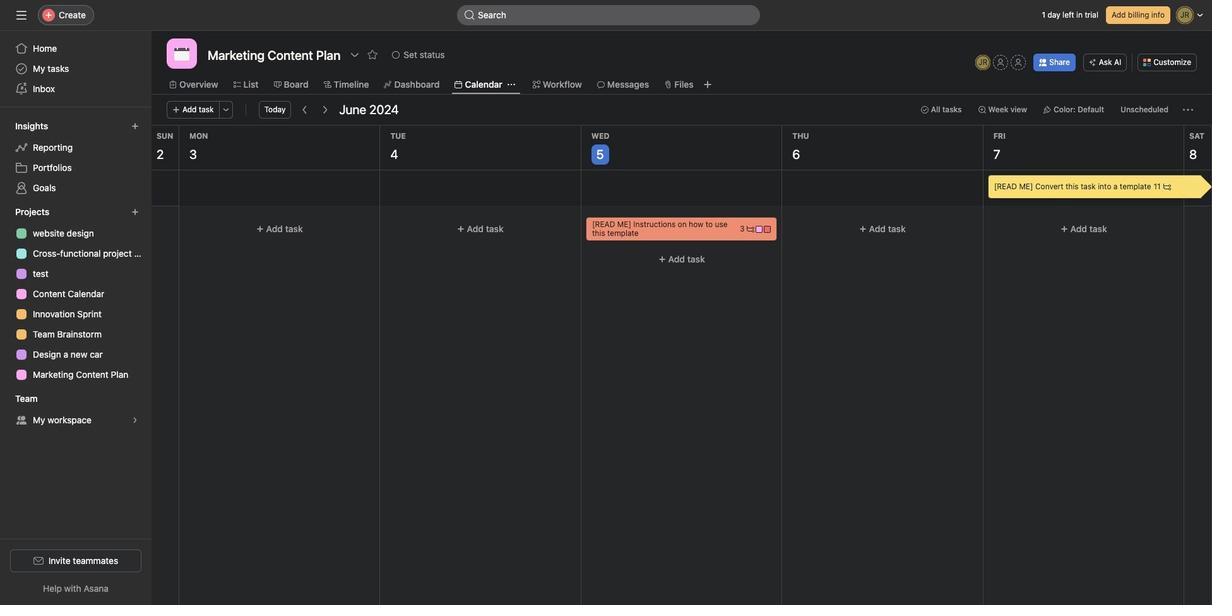 Task type: describe. For each thing, give the bounding box(es) containing it.
projects element
[[0, 201, 152, 388]]

tab actions image
[[508, 81, 515, 88]]

show options image
[[350, 50, 360, 60]]

insights element
[[0, 115, 152, 201]]

calendar image
[[174, 46, 189, 61]]

add to starred image
[[368, 50, 378, 60]]

jr image
[[979, 55, 988, 70]]

0 horizontal spatial more actions image
[[222, 106, 230, 114]]



Task type: vqa. For each thing, say whether or not it's contained in the screenshot.
leftCount image
yes



Task type: locate. For each thing, give the bounding box(es) containing it.
1 horizontal spatial leftcount image
[[1164, 183, 1171, 191]]

more actions image
[[1184, 105, 1194, 115], [222, 106, 230, 114]]

list box
[[457, 5, 760, 25]]

see details, my workspace image
[[131, 417, 139, 424]]

next week image
[[321, 105, 331, 115]]

1 vertical spatial leftcount image
[[747, 225, 755, 233]]

hide sidebar image
[[16, 10, 27, 20]]

leftcount image
[[1164, 183, 1171, 191], [747, 225, 755, 233]]

1 horizontal spatial more actions image
[[1184, 105, 1194, 115]]

global element
[[0, 31, 152, 107]]

new insights image
[[131, 123, 139, 130]]

0 vertical spatial leftcount image
[[1164, 183, 1171, 191]]

None text field
[[205, 44, 344, 66]]

teams element
[[0, 388, 152, 433]]

previous week image
[[300, 105, 310, 115]]

add tab image
[[703, 80, 713, 90]]

isinverse image
[[465, 10, 475, 20]]

0 horizontal spatial leftcount image
[[747, 225, 755, 233]]

new project or portfolio image
[[131, 208, 139, 216]]



